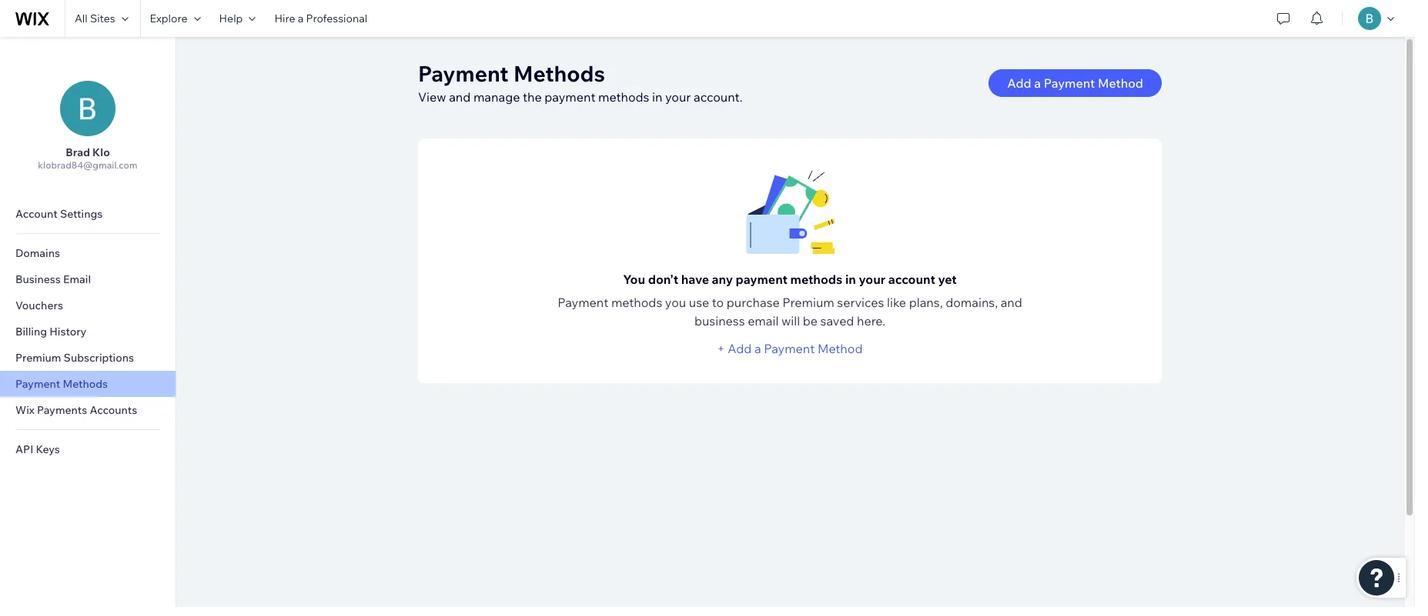 Task type: locate. For each thing, give the bounding box(es) containing it.
account.
[[694, 89, 743, 105]]

0 vertical spatial a
[[298, 12, 304, 25]]

wix payments accounts link
[[0, 397, 176, 424]]

methods for payment methods
[[63, 377, 108, 391]]

2 vertical spatial a
[[755, 341, 762, 357]]

email
[[63, 273, 91, 287]]

2 vertical spatial methods
[[612, 295, 663, 310]]

methods inside payment methods view and manage the payment methods in your account.
[[514, 60, 605, 87]]

professional
[[306, 12, 368, 25]]

in left the 'account.' on the top
[[653, 89, 663, 105]]

here.
[[857, 314, 886, 329]]

2 horizontal spatial a
[[1035, 75, 1042, 91]]

payment methods link
[[0, 371, 176, 397]]

1 horizontal spatial and
[[1001, 295, 1023, 310]]

payment
[[545, 89, 596, 105], [736, 272, 788, 287]]

add a payment method button
[[989, 69, 1162, 97]]

0 horizontal spatial in
[[653, 89, 663, 105]]

methods inside sidebar 'element'
[[63, 377, 108, 391]]

payment inside the payment methods you use to purchase premium services like plans, domains, and business email will be saved here.
[[558, 295, 609, 310]]

hire a professional
[[275, 12, 368, 25]]

methods
[[514, 60, 605, 87], [63, 377, 108, 391]]

payment inside payment methods view and manage the payment methods in your account.
[[418, 60, 509, 87]]

payment for payment methods you use to purchase premium services like plans, domains, and business email will be saved here.
[[558, 295, 609, 310]]

api keys link
[[0, 437, 176, 463]]

0 vertical spatial method
[[1098, 75, 1144, 91]]

0 vertical spatial add
[[1008, 75, 1032, 91]]

0 horizontal spatial a
[[298, 12, 304, 25]]

1 vertical spatial your
[[859, 272, 886, 287]]

0 vertical spatial in
[[653, 89, 663, 105]]

in inside payment methods view and manage the payment methods in your account.
[[653, 89, 663, 105]]

1 horizontal spatial methods
[[514, 60, 605, 87]]

methods inside the payment methods you use to purchase premium services like plans, domains, and business email will be saved here.
[[612, 295, 663, 310]]

0 horizontal spatial method
[[818, 341, 863, 357]]

payment inside button
[[1044, 75, 1096, 91]]

and right view
[[449, 89, 471, 105]]

0 vertical spatial premium
[[783, 295, 835, 310]]

payment inside sidebar 'element'
[[15, 377, 60, 391]]

business
[[15, 273, 61, 287]]

1 horizontal spatial method
[[1098, 75, 1144, 91]]

brad klo klobrad84@gmail.com
[[38, 146, 138, 171]]

premium up the be
[[783, 295, 835, 310]]

account
[[15, 207, 58, 221]]

a inside button
[[1035, 75, 1042, 91]]

0 horizontal spatial and
[[449, 89, 471, 105]]

1 horizontal spatial a
[[755, 341, 762, 357]]

account
[[889, 272, 936, 287]]

a
[[298, 12, 304, 25], [1035, 75, 1042, 91], [755, 341, 762, 357]]

your up services
[[859, 272, 886, 287]]

payment right the at the top
[[545, 89, 596, 105]]

klo
[[93, 146, 110, 159]]

help button
[[210, 0, 265, 37]]

0 horizontal spatial premium
[[15, 351, 61, 365]]

1 horizontal spatial premium
[[783, 295, 835, 310]]

you don't have any payment methods in your account yet
[[623, 272, 957, 287]]

add
[[1008, 75, 1032, 91], [728, 341, 752, 357]]

payment for payment methods
[[15, 377, 60, 391]]

purchase
[[727, 295, 780, 310]]

1 horizontal spatial add
[[1008, 75, 1032, 91]]

domains
[[15, 247, 60, 260]]

premium inside "link"
[[15, 351, 61, 365]]

payment inside button
[[764, 341, 815, 357]]

1 vertical spatial methods
[[791, 272, 843, 287]]

methods down premium subscriptions "link"
[[63, 377, 108, 391]]

1 vertical spatial premium
[[15, 351, 61, 365]]

methods
[[599, 89, 650, 105], [791, 272, 843, 287], [612, 295, 663, 310]]

don't
[[648, 272, 679, 287]]

methods up the at the top
[[514, 60, 605, 87]]

1 horizontal spatial payment
[[736, 272, 788, 287]]

premium subscriptions link
[[0, 345, 176, 371]]

and right domains,
[[1001, 295, 1023, 310]]

1 vertical spatial payment
[[736, 272, 788, 287]]

0 vertical spatial methods
[[599, 89, 650, 105]]

and inside payment methods view and manage the payment methods in your account.
[[449, 89, 471, 105]]

wix
[[15, 404, 35, 418]]

1 vertical spatial and
[[1001, 295, 1023, 310]]

your
[[666, 89, 691, 105], [859, 272, 886, 287]]

klobrad84@gmail.com
[[38, 159, 138, 171]]

any
[[712, 272, 733, 287]]

in up services
[[846, 272, 857, 287]]

account settings
[[15, 207, 103, 221]]

subscriptions
[[64, 351, 134, 365]]

premium down billing at bottom
[[15, 351, 61, 365]]

sidebar element
[[0, 37, 176, 608]]

payment methods you use to purchase premium services like plans, domains, and business email will be saved here.
[[558, 295, 1023, 329]]

method
[[1098, 75, 1144, 91], [818, 341, 863, 357]]

0 vertical spatial methods
[[514, 60, 605, 87]]

1 vertical spatial methods
[[63, 377, 108, 391]]

payment
[[418, 60, 509, 87], [1044, 75, 1096, 91], [558, 295, 609, 310], [764, 341, 815, 357], [15, 377, 60, 391]]

a inside button
[[755, 341, 762, 357]]

1 horizontal spatial in
[[846, 272, 857, 287]]

0 horizontal spatial your
[[666, 89, 691, 105]]

all sites
[[75, 12, 115, 25]]

in
[[653, 89, 663, 105], [846, 272, 857, 287]]

1 vertical spatial a
[[1035, 75, 1042, 91]]

1 vertical spatial add
[[728, 341, 752, 357]]

payment methods view and manage the payment methods in your account.
[[418, 60, 743, 105]]

add a payment method
[[1008, 75, 1144, 91]]

0 vertical spatial and
[[449, 89, 471, 105]]

business email link
[[0, 267, 176, 293]]

1 vertical spatial method
[[818, 341, 863, 357]]

0 horizontal spatial methods
[[63, 377, 108, 391]]

premium
[[783, 295, 835, 310], [15, 351, 61, 365]]

+ add a payment method button
[[718, 340, 863, 358]]

and
[[449, 89, 471, 105], [1001, 295, 1023, 310]]

your left the 'account.' on the top
[[666, 89, 691, 105]]

email
[[748, 314, 779, 329]]

be
[[803, 314, 818, 329]]

1 vertical spatial in
[[846, 272, 857, 287]]

0 horizontal spatial add
[[728, 341, 752, 357]]

payment methods
[[15, 377, 108, 391]]

payment up purchase
[[736, 272, 788, 287]]

0 vertical spatial payment
[[545, 89, 596, 105]]

account settings link
[[0, 201, 176, 227]]

0 horizontal spatial payment
[[545, 89, 596, 105]]

0 vertical spatial your
[[666, 89, 691, 105]]



Task type: describe. For each thing, give the bounding box(es) containing it.
have
[[682, 272, 709, 287]]

yet
[[939, 272, 957, 287]]

payments
[[37, 404, 87, 418]]

billing history link
[[0, 319, 176, 345]]

settings
[[60, 207, 103, 221]]

keys
[[36, 443, 60, 457]]

you
[[665, 295, 686, 310]]

wix payments accounts
[[15, 404, 137, 418]]

use
[[689, 295, 710, 310]]

hire
[[275, 12, 295, 25]]

will
[[782, 314, 800, 329]]

payment for payment methods view and manage the payment methods in your account.
[[418, 60, 509, 87]]

+
[[718, 341, 725, 357]]

like
[[887, 295, 907, 310]]

method inside button
[[1098, 75, 1144, 91]]

sites
[[90, 12, 115, 25]]

a for payment
[[1035, 75, 1042, 91]]

add inside button
[[728, 341, 752, 357]]

method inside button
[[818, 341, 863, 357]]

plans,
[[910, 295, 943, 310]]

premium inside the payment methods you use to purchase premium services like plans, domains, and business email will be saved here.
[[783, 295, 835, 310]]

add inside button
[[1008, 75, 1032, 91]]

history
[[50, 325, 87, 339]]

+ add a payment method
[[718, 341, 863, 357]]

payment inside payment methods view and manage the payment methods in your account.
[[545, 89, 596, 105]]

and inside the payment methods you use to purchase premium services like plans, domains, and business email will be saved here.
[[1001, 295, 1023, 310]]

vouchers
[[15, 299, 63, 313]]

vouchers link
[[0, 293, 176, 319]]

the
[[523, 89, 542, 105]]

all
[[75, 12, 88, 25]]

help
[[219, 12, 243, 25]]

api keys
[[15, 443, 60, 457]]

premium subscriptions
[[15, 351, 134, 365]]

to
[[712, 295, 724, 310]]

business
[[695, 314, 745, 329]]

services
[[838, 295, 885, 310]]

a for professional
[[298, 12, 304, 25]]

1 horizontal spatial your
[[859, 272, 886, 287]]

billing history
[[15, 325, 87, 339]]

your inside payment methods view and manage the payment methods in your account.
[[666, 89, 691, 105]]

manage
[[474, 89, 520, 105]]

domains link
[[0, 240, 176, 267]]

methods inside payment methods view and manage the payment methods in your account.
[[599, 89, 650, 105]]

you
[[623, 272, 646, 287]]

explore
[[150, 12, 188, 25]]

methods for payment methods view and manage the payment methods in your account.
[[514, 60, 605, 87]]

domains,
[[946, 295, 998, 310]]

api
[[15, 443, 33, 457]]

saved
[[821, 314, 855, 329]]

hire a professional link
[[265, 0, 377, 37]]

business email
[[15, 273, 91, 287]]

brad
[[66, 146, 90, 159]]

billing
[[15, 325, 47, 339]]

accounts
[[90, 404, 137, 418]]

view
[[418, 89, 446, 105]]



Task type: vqa. For each thing, say whether or not it's contained in the screenshot.
Payment Methods
yes



